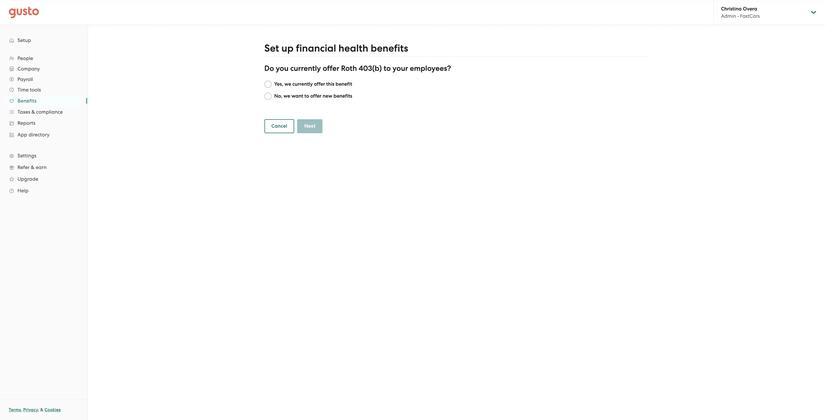 Task type: locate. For each thing, give the bounding box(es) containing it.
0 vertical spatial we
[[285, 81, 291, 87]]

we right no,
[[284, 93, 290, 99]]

benefits link
[[6, 96, 81, 106]]

to right want on the left top
[[305, 93, 309, 99]]

1 vertical spatial we
[[284, 93, 290, 99]]

upgrade
[[18, 176, 38, 182]]

currently
[[291, 64, 321, 73], [293, 81, 313, 87]]

employees?
[[410, 64, 451, 73]]

currently up want on the left top
[[293, 81, 313, 87]]

christina
[[722, 6, 742, 12]]

0 vertical spatial currently
[[291, 64, 321, 73]]

setup link
[[6, 35, 81, 46]]

currently up 'yes, we currently offer this benefit'
[[291, 64, 321, 73]]

1 vertical spatial currently
[[293, 81, 313, 87]]

0 vertical spatial offer
[[323, 64, 340, 73]]

time
[[18, 87, 29, 93]]

offer
[[323, 64, 340, 73], [314, 81, 325, 87], [311, 93, 322, 99]]

1 vertical spatial benefits
[[334, 93, 353, 99]]

benefits
[[18, 98, 37, 104]]

cancel link
[[265, 119, 295, 133]]

terms
[[9, 408, 21, 413]]

offer left new
[[311, 93, 322, 99]]

you
[[276, 64, 289, 73]]

we for yes,
[[285, 81, 291, 87]]

gusto navigation element
[[0, 25, 87, 206]]

offer up this
[[323, 64, 340, 73]]

we
[[285, 81, 291, 87], [284, 93, 290, 99]]

compliance
[[36, 109, 63, 115]]

new
[[323, 93, 333, 99]]

&
[[31, 109, 35, 115], [31, 165, 34, 170], [40, 408, 43, 413]]

currently for we
[[293, 81, 313, 87]]

benefits up your
[[371, 42, 408, 54]]

overa
[[743, 6, 758, 12]]

& left cookies
[[40, 408, 43, 413]]

refer & earn
[[18, 165, 47, 170]]

up
[[282, 42, 294, 54]]

we for no,
[[284, 93, 290, 99]]

earn
[[36, 165, 47, 170]]

health
[[339, 42, 369, 54]]

1 horizontal spatial ,
[[38, 408, 39, 413]]

0 vertical spatial to
[[384, 64, 391, 73]]

1 horizontal spatial to
[[384, 64, 391, 73]]

& inside taxes & compliance dropdown button
[[31, 109, 35, 115]]

app directory link
[[6, 130, 81, 140]]

admin
[[722, 13, 737, 19]]

your
[[393, 64, 408, 73]]

1 horizontal spatial benefits
[[371, 42, 408, 54]]

0 vertical spatial &
[[31, 109, 35, 115]]

offer for roth
[[323, 64, 340, 73]]

tools
[[30, 87, 41, 93]]

reports
[[18, 120, 35, 126]]

list
[[0, 53, 87, 197]]

& inside refer & earn link
[[31, 165, 34, 170]]

, left 'cookies' button
[[38, 408, 39, 413]]

0 vertical spatial benefits
[[371, 42, 408, 54]]

setup
[[18, 37, 31, 43]]

time tools
[[18, 87, 41, 93]]

1 , from the left
[[21, 408, 22, 413]]

1 vertical spatial &
[[31, 165, 34, 170]]

offer for this
[[314, 81, 325, 87]]

benefits
[[371, 42, 408, 54], [334, 93, 353, 99]]

company button
[[6, 64, 81, 74]]

No, we want to offer new benefits radio
[[265, 93, 272, 100]]

do you currently offer roth 403(b) to your employees?
[[265, 64, 451, 73]]

to
[[384, 64, 391, 73], [305, 93, 309, 99]]

want
[[292, 93, 303, 99]]

reports link
[[6, 118, 81, 128]]

offer left this
[[314, 81, 325, 87]]

, left privacy link
[[21, 408, 22, 413]]

yes,
[[274, 81, 283, 87]]

terms , privacy , & cookies
[[9, 408, 61, 413]]

we right yes,
[[285, 81, 291, 87]]

0 horizontal spatial ,
[[21, 408, 22, 413]]

& left earn
[[31, 165, 34, 170]]

settings link
[[6, 151, 81, 161]]

company
[[18, 66, 40, 72]]

no,
[[274, 93, 283, 99]]

& right the taxes
[[31, 109, 35, 115]]

benefits down benefit
[[334, 93, 353, 99]]

0 horizontal spatial to
[[305, 93, 309, 99]]

refer & earn link
[[6, 162, 81, 173]]

,
[[21, 408, 22, 413], [38, 408, 39, 413]]

1 vertical spatial offer
[[314, 81, 325, 87]]

app directory
[[18, 132, 50, 138]]

1 vertical spatial to
[[305, 93, 309, 99]]

to left your
[[384, 64, 391, 73]]



Task type: describe. For each thing, give the bounding box(es) containing it.
& for earn
[[31, 165, 34, 170]]

•
[[738, 13, 739, 19]]

& for compliance
[[31, 109, 35, 115]]

app
[[18, 132, 27, 138]]

privacy link
[[23, 408, 38, 413]]

time tools button
[[6, 85, 81, 95]]

taxes
[[18, 109, 30, 115]]

yes, we currently offer this benefit
[[274, 81, 352, 87]]

Yes, we currently offer this benefit radio
[[265, 81, 272, 88]]

privacy
[[23, 408, 38, 413]]

payroll
[[18, 76, 33, 82]]

0 horizontal spatial benefits
[[334, 93, 353, 99]]

fastcars
[[741, 13, 760, 19]]

cookies
[[45, 408, 61, 413]]

christina overa admin • fastcars
[[722, 6, 760, 19]]

403(b)
[[359, 64, 382, 73]]

2 vertical spatial &
[[40, 408, 43, 413]]

list containing people
[[0, 53, 87, 197]]

people button
[[6, 53, 81, 64]]

benefit
[[336, 81, 352, 87]]

payroll button
[[6, 74, 81, 85]]

terms link
[[9, 408, 21, 413]]

roth
[[341, 64, 357, 73]]

people
[[18, 55, 33, 61]]

2 vertical spatial offer
[[311, 93, 322, 99]]

set
[[265, 42, 279, 54]]

financial
[[296, 42, 336, 54]]

taxes & compliance button
[[6, 107, 81, 117]]

set up financial health benefits
[[265, 42, 408, 54]]

this
[[326, 81, 335, 87]]

upgrade link
[[6, 174, 81, 184]]

taxes & compliance
[[18, 109, 63, 115]]

refer
[[18, 165, 30, 170]]

cookies button
[[45, 407, 61, 414]]

2 , from the left
[[38, 408, 39, 413]]

help
[[18, 188, 29, 194]]

settings
[[18, 153, 36, 159]]

cancel
[[272, 123, 288, 129]]

home image
[[9, 7, 39, 18]]

help link
[[6, 186, 81, 196]]

no, we want to offer new benefits
[[274, 93, 353, 99]]

do
[[265, 64, 274, 73]]

currently for you
[[291, 64, 321, 73]]

directory
[[29, 132, 50, 138]]



Task type: vqa. For each thing, say whether or not it's contained in the screenshot.
corp
no



